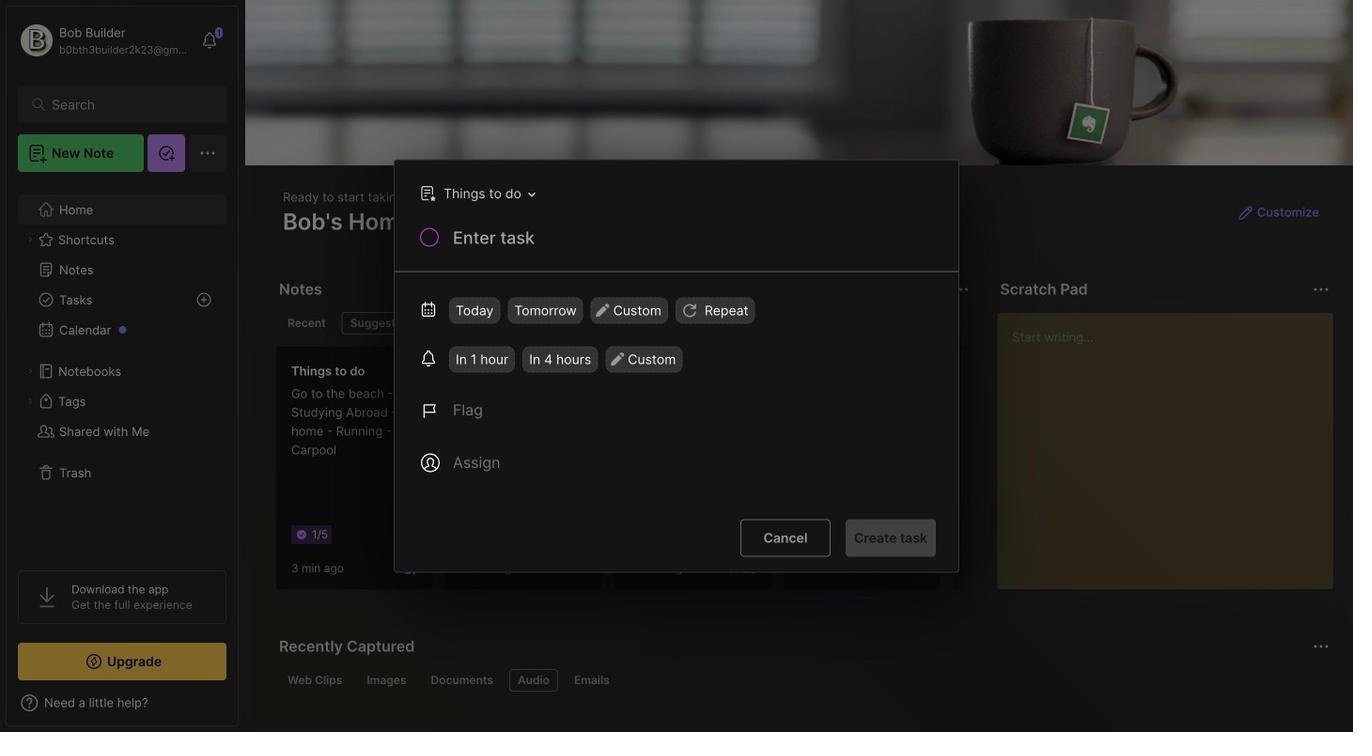 Task type: describe. For each thing, give the bounding box(es) containing it.
tree inside main element
[[7, 183, 238, 554]]

none search field inside main element
[[52, 93, 202, 116]]

Search text field
[[52, 96, 202, 114]]

Go to note or move task field
[[411, 180, 542, 207]]

Start writing… text field
[[1012, 313, 1333, 574]]



Task type: vqa. For each thing, say whether or not it's contained in the screenshot.
Expand Tags icon on the bottom left of page
yes



Task type: locate. For each thing, give the bounding box(es) containing it.
row group
[[275, 346, 1121, 601]]

tab
[[279, 312, 334, 335], [342, 312, 418, 335], [279, 669, 351, 692], [358, 669, 415, 692], [422, 669, 502, 692], [509, 669, 558, 692], [566, 669, 618, 692]]

2 tab list from the top
[[279, 669, 1327, 692]]

expand tags image
[[24, 396, 36, 407]]

1 vertical spatial tab list
[[279, 669, 1327, 692]]

None search field
[[52, 93, 202, 116]]

tab list
[[279, 312, 966, 335], [279, 669, 1327, 692]]

main element
[[0, 0, 244, 732]]

tree
[[7, 183, 238, 554]]

0 vertical spatial tab list
[[279, 312, 966, 335]]

expand notebooks image
[[24, 366, 36, 377]]

1 tab list from the top
[[279, 312, 966, 335]]

Enter task text field
[[451, 226, 936, 258]]



